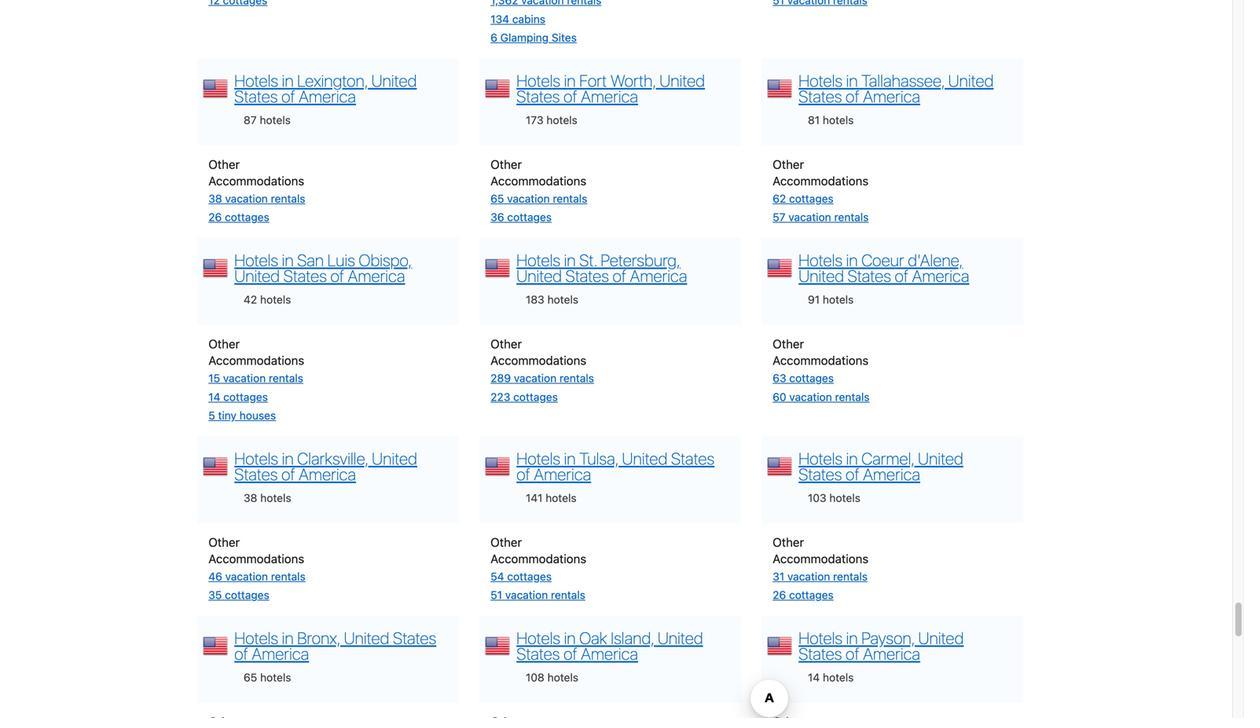 Task type: describe. For each thing, give the bounding box(es) containing it.
america inside hotels in tulsa, united states of america 141 hotels
[[534, 464, 591, 484]]

26 for hotels in carmel, united states of america
[[773, 589, 786, 602]]

hotels for hotels in tallahassee, united states of america
[[799, 71, 843, 90]]

cottages for hotels in st. petersburg, united states of america
[[513, 390, 558, 403]]

island,
[[611, 628, 654, 648]]

15 vacation rentals link
[[208, 372, 303, 385]]

america inside hotels in carmel, united states of america 103 hotels
[[863, 464, 920, 484]]

26 cottages link for hotels in lexington, united states of america
[[208, 211, 269, 224]]

14 inside other accommodations 15 vacation rentals 14 cottages 5 tiny houses
[[208, 390, 220, 403]]

of inside hotels in st. petersburg, united states of america 183 hotels
[[613, 266, 626, 286]]

51 vacation rentals link
[[491, 589, 585, 602]]

hotels inside 'hotels in coeur d'alene, united states of america 91 hotels'
[[823, 293, 854, 306]]

63 cottages link
[[773, 372, 834, 385]]

hotels in tulsa, united states of america link
[[516, 449, 715, 484]]

other accommodations 62 cottages 57 vacation rentals
[[773, 157, 869, 224]]

other for hotels in tallahassee, united states of america
[[773, 157, 804, 171]]

other accommodations 65 vacation rentals 36 cottages
[[491, 157, 587, 224]]

rentals for hotels in fort worth, united states of america
[[553, 192, 587, 205]]

hotels for hotels in coeur d'alene, united states of america
[[799, 250, 843, 270]]

hotels in fort worth, united states of america 173 hotels
[[516, 71, 705, 126]]

other accommodations 46 vacation rentals 35 cottages
[[208, 535, 305, 602]]

vacation for hotels in san luis obispo, united states of america
[[223, 372, 266, 385]]

141
[[526, 492, 543, 505]]

vacation for hotels in carmel, united states of america
[[787, 570, 830, 583]]

14 cottages link
[[208, 390, 268, 403]]

hotels in st. petersburg, united states of america 183 hotels
[[516, 250, 687, 306]]

luis
[[327, 250, 355, 270]]

vacation for hotels in clarksville, united states of america
[[225, 570, 268, 583]]

in for fort
[[564, 71, 576, 90]]

hotels in coeur d'alene, united states of america 91 hotels
[[799, 250, 969, 306]]

america inside 'hotels in san luis obispo, united states of america 42 hotels'
[[348, 266, 405, 286]]

cottages inside other accommodations 62 cottages 57 vacation rentals
[[789, 192, 834, 205]]

united inside hotels in fort worth, united states of america 173 hotels
[[660, 71, 705, 90]]

rentals for hotels in san luis obispo, united states of america
[[269, 372, 303, 385]]

of inside hotels in fort worth, united states of america 173 hotels
[[564, 86, 577, 106]]

other for hotels in clarksville, united states of america
[[208, 535, 240, 549]]

america inside hotels in st. petersburg, united states of america 183 hotels
[[630, 266, 687, 286]]

cottages inside other accommodations 63 cottages 60 vacation rentals
[[789, 372, 834, 385]]

states inside hotels in tallahassee, united states of america 81 hotels
[[799, 86, 842, 106]]

hotels inside 'hotels in san luis obispo, united states of america 42 hotels'
[[260, 293, 291, 306]]

hotels inside hotels in clarksville, united states of america 38 hotels
[[260, 492, 291, 505]]

rentals for hotels in st. petersburg, united states of america
[[560, 372, 594, 385]]

in for tallahassee,
[[846, 71, 858, 90]]

62 cottages link
[[773, 192, 834, 205]]

35
[[208, 589, 222, 602]]

hotels in oak island, united states of america 108 hotels
[[516, 628, 703, 684]]

108
[[526, 671, 544, 684]]

26 cottages link for hotels in carmel, united states of america
[[773, 589, 834, 602]]

31
[[773, 570, 784, 583]]

petersburg,
[[601, 250, 680, 270]]

of inside hotels in payson, united states of america 14 hotels
[[846, 644, 859, 664]]

5 tiny houses link
[[208, 409, 276, 422]]

hotels in coeur d'alene, united states of america link
[[799, 250, 969, 286]]

223
[[491, 390, 510, 403]]

carmel,
[[861, 449, 914, 468]]

states inside hotels in clarksville, united states of america 38 hotels
[[234, 464, 278, 484]]

payson,
[[861, 628, 915, 648]]

st.
[[579, 250, 597, 270]]

hotels for hotels in san luis obispo, united states of america
[[234, 250, 278, 270]]

other for hotels in tulsa, united states of america
[[491, 535, 522, 549]]

62
[[773, 192, 786, 205]]

35 cottages link
[[208, 589, 269, 602]]

38 inside hotels in clarksville, united states of america 38 hotels
[[244, 492, 257, 505]]

134
[[491, 12, 509, 25]]

obispo,
[[359, 250, 412, 270]]

hotels in lexington, united states of america link
[[234, 71, 417, 106]]

united inside hotels in lexington, united states of america 87 hotels
[[371, 71, 417, 90]]

states inside hotels in fort worth, united states of america 173 hotels
[[516, 86, 560, 106]]

of inside hotels in carmel, united states of america 103 hotels
[[846, 464, 859, 484]]

rentals inside other accommodations 54 cottages 51 vacation rentals
[[551, 589, 585, 602]]

hotels in clarksville, united states of america link
[[234, 449, 417, 484]]

54 cottages link
[[491, 570, 552, 583]]

289
[[491, 372, 511, 385]]

65 inside hotels in bronx, united states of america 65 hotels
[[244, 671, 257, 684]]

vacation inside other accommodations 54 cottages 51 vacation rentals
[[505, 589, 548, 602]]

states inside 'hotels in san luis obispo, united states of america 42 hotels'
[[283, 266, 327, 286]]

in for bronx,
[[282, 628, 294, 648]]

other accommodations 63 cottages 60 vacation rentals
[[773, 337, 870, 403]]

fort
[[579, 71, 607, 90]]

other for hotels in carmel, united states of america
[[773, 535, 804, 549]]

in for clarksville,
[[282, 449, 294, 468]]

d'alene,
[[908, 250, 963, 270]]

accommodations for hotels in san luis obispo, united states of america
[[208, 353, 304, 367]]

other accommodations 289 vacation rentals 223 cottages
[[491, 337, 594, 403]]

hotels in lexington, united states of america 87 hotels
[[234, 71, 417, 126]]

states inside hotels in st. petersburg, united states of america 183 hotels
[[566, 266, 609, 286]]

sites
[[552, 31, 577, 44]]

america inside hotels in clarksville, united states of america 38 hotels
[[299, 464, 356, 484]]

vacation inside other accommodations 62 cottages 57 vacation rentals
[[788, 211, 831, 224]]

vacation for hotels in lexington, united states of america
[[225, 192, 268, 205]]

hotels inside hotels in st. petersburg, united states of america 183 hotels
[[547, 293, 578, 306]]

134 cabins link
[[491, 12, 545, 25]]

states inside hotels in bronx, united states of america 65 hotels
[[393, 628, 436, 648]]

57
[[773, 211, 786, 224]]

15
[[208, 372, 220, 385]]

of inside hotels in oak island, united states of america 108 hotels
[[564, 644, 577, 664]]

states inside hotels in tulsa, united states of america 141 hotels
[[671, 449, 715, 468]]

rentals inside other accommodations 63 cottages 60 vacation rentals
[[835, 390, 870, 403]]

hotels in payson, united states of america link
[[799, 628, 964, 664]]

other accommodations 31 vacation rentals 26 cottages
[[773, 535, 869, 602]]

hotels in tallahassee, united states of america 81 hotels
[[799, 71, 994, 126]]

hotels inside hotels in lexington, united states of america 87 hotels
[[260, 114, 291, 126]]

cottages for hotels in lexington, united states of america
[[225, 211, 269, 224]]

81
[[808, 114, 820, 126]]

bronx,
[[297, 628, 340, 648]]

other accommodations 54 cottages 51 vacation rentals
[[491, 535, 586, 602]]

san
[[297, 250, 324, 270]]

states inside hotels in lexington, united states of america 87 hotels
[[234, 86, 278, 106]]

hotels for hotels in bronx, united states of america
[[234, 628, 278, 648]]

hotels inside hotels in fort worth, united states of america 173 hotels
[[546, 114, 578, 126]]

hotels inside hotels in bronx, united states of america 65 hotels
[[260, 671, 291, 684]]

united inside 'hotels in coeur d'alene, united states of america 91 hotels'
[[799, 266, 844, 286]]

173
[[526, 114, 544, 126]]

other for hotels in san luis obispo, united states of america
[[208, 337, 240, 351]]

america inside hotels in tallahassee, united states of america 81 hotels
[[863, 86, 920, 106]]

hotels in tulsa, united states of america 141 hotels
[[516, 449, 715, 505]]

vacation inside other accommodations 63 cottages 60 vacation rentals
[[789, 390, 832, 403]]

31 vacation rentals link
[[773, 570, 868, 583]]

accommodations for hotels in clarksville, united states of america
[[208, 552, 304, 566]]

lexington,
[[297, 71, 368, 90]]

states inside hotels in carmel, united states of america 103 hotels
[[799, 464, 842, 484]]

america inside 'hotels in coeur d'alene, united states of america 91 hotels'
[[912, 266, 969, 286]]

united inside hotels in tulsa, united states of america 141 hotels
[[622, 449, 668, 468]]

cottages for hotels in fort worth, united states of america
[[507, 211, 552, 224]]

united inside 'hotels in san luis obispo, united states of america 42 hotels'
[[234, 266, 280, 286]]

united inside hotels in carmel, united states of america 103 hotels
[[918, 449, 963, 468]]

hotels in oak island, united states of america link
[[516, 628, 703, 664]]

of inside hotels in tallahassee, united states of america 81 hotels
[[846, 86, 859, 106]]

hotels inside hotels in tallahassee, united states of america 81 hotels
[[823, 114, 854, 126]]

14 inside hotels in payson, united states of america 14 hotels
[[808, 671, 820, 684]]

36
[[491, 211, 504, 224]]

26 for hotels in lexington, united states of america
[[208, 211, 222, 224]]

rentals for hotels in carmel, united states of america
[[833, 570, 868, 583]]

134 cabins 6 glamping sites
[[491, 12, 577, 44]]

hotels in san luis obispo, united states of america 42 hotels
[[234, 250, 412, 306]]

cottages inside other accommodations 54 cottages 51 vacation rentals
[[507, 570, 552, 583]]

65 vacation rentals link
[[491, 192, 587, 205]]



Task type: locate. For each thing, give the bounding box(es) containing it.
rentals right 31
[[833, 570, 868, 583]]

accommodations up '289 vacation rentals' link
[[491, 353, 586, 367]]

hotels up 141
[[516, 449, 560, 468]]

accommodations for hotels in tulsa, united states of america
[[491, 552, 586, 566]]

accommodations for hotels in fort worth, united states of america
[[491, 174, 586, 188]]

91
[[808, 293, 820, 306]]

hotels down hotels in payson, united states of america link
[[823, 671, 854, 684]]

united right "lexington,"
[[371, 71, 417, 90]]

vacation inside other accommodations 31 vacation rentals 26 cottages
[[787, 570, 830, 583]]

united right the bronx,
[[344, 628, 389, 648]]

hotels inside hotels in payson, united states of america 14 hotels
[[823, 671, 854, 684]]

0 horizontal spatial 26
[[208, 211, 222, 224]]

hotels right '91'
[[823, 293, 854, 306]]

other inside other accommodations 15 vacation rentals 14 cottages 5 tiny houses
[[208, 337, 240, 351]]

other up 15
[[208, 337, 240, 351]]

in left fort
[[564, 71, 576, 90]]

in for payson,
[[846, 628, 858, 648]]

hotels up 183
[[516, 250, 560, 270]]

hotels inside hotels in oak island, united states of america 108 hotels
[[516, 628, 560, 648]]

united inside hotels in tallahassee, united states of america 81 hotels
[[948, 71, 994, 90]]

1 horizontal spatial 26 cottages link
[[773, 589, 834, 602]]

26
[[208, 211, 222, 224], [773, 589, 786, 602]]

other up 46
[[208, 535, 240, 549]]

223 cottages link
[[491, 390, 558, 403]]

other inside other accommodations 31 vacation rentals 26 cottages
[[773, 535, 804, 549]]

hotels down hotels in bronx, united states of america link
[[260, 671, 291, 684]]

of inside hotels in bronx, united states of america 65 hotels
[[234, 644, 248, 664]]

0 vertical spatial 65
[[491, 192, 504, 205]]

38 inside the "other accommodations 38 vacation rentals 26 cottages"
[[208, 192, 222, 205]]

united right tallahassee,
[[948, 71, 994, 90]]

rentals inside other accommodations 62 cottages 57 vacation rentals
[[834, 211, 869, 224]]

vacation inside the "other accommodations 38 vacation rentals 26 cottages"
[[225, 192, 268, 205]]

in left coeur
[[846, 250, 858, 270]]

accommodations inside other accommodations 62 cottages 57 vacation rentals
[[773, 174, 869, 188]]

hotels down hotels in clarksville, united states of america link
[[260, 492, 291, 505]]

america inside hotels in oak island, united states of america 108 hotels
[[581, 644, 638, 664]]

other up 62
[[773, 157, 804, 171]]

america inside hotels in lexington, united states of america 87 hotels
[[299, 86, 356, 106]]

in inside hotels in tulsa, united states of america 141 hotels
[[564, 449, 576, 468]]

other inside other accommodations 65 vacation rentals 36 cottages
[[491, 157, 522, 171]]

other up 31
[[773, 535, 804, 549]]

in for st.
[[564, 250, 576, 270]]

states inside hotels in payson, united states of america 14 hotels
[[799, 644, 842, 664]]

46 vacation rentals link
[[208, 570, 305, 583]]

of inside 'hotels in san luis obispo, united states of america 42 hotels'
[[330, 266, 344, 286]]

rentals up carmel,
[[835, 390, 870, 403]]

accommodations inside the "other accommodations 38 vacation rentals 26 cottages"
[[208, 174, 304, 188]]

in left tallahassee,
[[846, 71, 858, 90]]

hotels right 141
[[546, 492, 577, 505]]

hotels right 81
[[823, 114, 854, 126]]

rentals for hotels in lexington, united states of america
[[271, 192, 305, 205]]

hotels up 108
[[516, 628, 560, 648]]

vacation inside other accommodations 289 vacation rentals 223 cottages
[[514, 372, 557, 385]]

cottages down 65 vacation rentals link
[[507, 211, 552, 224]]

united inside hotels in payson, united states of america 14 hotels
[[918, 628, 964, 648]]

hotels for hotels in carmel, united states of america
[[799, 449, 843, 468]]

289 vacation rentals link
[[491, 372, 594, 385]]

14 down hotels in payson, united states of america link
[[808, 671, 820, 684]]

in left carmel,
[[846, 449, 858, 468]]

in left payson,
[[846, 628, 858, 648]]

cottages inside other accommodations 15 vacation rentals 14 cottages 5 tiny houses
[[223, 390, 268, 403]]

accommodations for hotels in carmel, united states of america
[[773, 552, 869, 566]]

of inside 'hotels in coeur d'alene, united states of america 91 hotels'
[[895, 266, 908, 286]]

hotels for hotels in clarksville, united states of america
[[234, 449, 278, 468]]

united right carmel,
[[918, 449, 963, 468]]

1 vertical spatial 38
[[244, 492, 257, 505]]

other accommodations 38 vacation rentals 26 cottages
[[208, 157, 305, 224]]

26 cottages link down 31 vacation rentals 'link'
[[773, 589, 834, 602]]

38 vacation rentals link
[[208, 192, 305, 205]]

other up the 63
[[773, 337, 804, 351]]

rentals up "san"
[[271, 192, 305, 205]]

rentals inside the "other accommodations 38 vacation rentals 26 cottages"
[[271, 192, 305, 205]]

united right island,
[[658, 628, 703, 648]]

of
[[281, 86, 295, 106], [564, 86, 577, 106], [846, 86, 859, 106], [330, 266, 344, 286], [613, 266, 626, 286], [895, 266, 908, 286], [281, 464, 295, 484], [516, 464, 530, 484], [846, 464, 859, 484], [234, 644, 248, 664], [564, 644, 577, 664], [846, 644, 859, 664]]

united up 183
[[516, 266, 562, 286]]

hotels inside hotels in carmel, united states of america 103 hotels
[[829, 492, 860, 505]]

in for carmel,
[[846, 449, 858, 468]]

accommodations inside other accommodations 46 vacation rentals 35 cottages
[[208, 552, 304, 566]]

cottages down 31 vacation rentals 'link'
[[789, 589, 834, 602]]

accommodations up 38 vacation rentals link
[[208, 174, 304, 188]]

in for coeur
[[846, 250, 858, 270]]

hotels in clarksville, united states of america 38 hotels
[[234, 449, 417, 505]]

clarksville,
[[297, 449, 368, 468]]

other up 289
[[491, 337, 522, 351]]

cottages for hotels in san luis obispo, united states of america
[[223, 390, 268, 403]]

hotels in fort worth, united states of america link
[[516, 71, 705, 106]]

1 vertical spatial 26
[[773, 589, 786, 602]]

6 glamping sites link
[[491, 31, 577, 44]]

26 cottages link down 38 vacation rentals link
[[208, 211, 269, 224]]

183
[[526, 293, 544, 306]]

26 cottages link
[[208, 211, 269, 224], [773, 589, 834, 602]]

rentals up the bronx,
[[271, 570, 305, 583]]

cottages for hotels in carmel, united states of america
[[789, 589, 834, 602]]

hotels right 183
[[547, 293, 578, 306]]

other inside other accommodations 46 vacation rentals 35 cottages
[[208, 535, 240, 549]]

other inside other accommodations 289 vacation rentals 223 cottages
[[491, 337, 522, 351]]

hotels in payson, united states of america 14 hotels
[[799, 628, 964, 684]]

tiny
[[218, 409, 237, 422]]

cottages down '289 vacation rentals' link
[[513, 390, 558, 403]]

hotels inside hotels in oak island, united states of america 108 hotels
[[547, 671, 578, 684]]

in left tulsa,
[[564, 449, 576, 468]]

65 inside other accommodations 65 vacation rentals 36 cottages
[[491, 192, 504, 205]]

54
[[491, 570, 504, 583]]

cabins
[[512, 12, 545, 25]]

1 horizontal spatial 38
[[244, 492, 257, 505]]

accommodations inside other accommodations 65 vacation rentals 36 cottages
[[491, 174, 586, 188]]

hotels in carmel, united states of america link
[[799, 449, 963, 484]]

hotels up 81
[[799, 71, 843, 90]]

united right tulsa,
[[622, 449, 668, 468]]

america inside hotels in bronx, united states of america 65 hotels
[[252, 644, 309, 664]]

in inside hotels in oak island, united states of america 108 hotels
[[564, 628, 576, 648]]

vacation inside other accommodations 46 vacation rentals 35 cottages
[[225, 570, 268, 583]]

in left st.
[[564, 250, 576, 270]]

1 horizontal spatial 26
[[773, 589, 786, 602]]

in for lexington,
[[282, 71, 294, 90]]

60 vacation rentals link
[[773, 390, 870, 403]]

63
[[773, 372, 786, 385]]

vacation for hotels in fort worth, united states of america
[[507, 192, 550, 205]]

rentals inside other accommodations 15 vacation rentals 14 cottages 5 tiny houses
[[269, 372, 303, 385]]

worth,
[[611, 71, 656, 90]]

accommodations for hotels in tallahassee, united states of america
[[773, 174, 869, 188]]

0 horizontal spatial 38
[[208, 192, 222, 205]]

51
[[491, 589, 502, 602]]

accommodations for hotels in lexington, united states of america
[[208, 174, 304, 188]]

hotels up 87 in the left top of the page
[[234, 71, 278, 90]]

46
[[208, 570, 222, 583]]

hotels down 31 vacation rentals 'link'
[[799, 628, 843, 648]]

rentals right 289
[[560, 372, 594, 385]]

other for hotels in fort worth, united states of america
[[491, 157, 522, 171]]

0 horizontal spatial 26 cottages link
[[208, 211, 269, 224]]

states inside hotels in oak island, united states of america 108 hotels
[[516, 644, 560, 664]]

of inside hotels in lexington, united states of america 87 hotels
[[281, 86, 295, 106]]

states inside 'hotels in coeur d'alene, united states of america 91 hotels'
[[848, 266, 891, 286]]

1 vertical spatial 26 cottages link
[[773, 589, 834, 602]]

1 horizontal spatial 14
[[808, 671, 820, 684]]

103
[[808, 492, 826, 505]]

6
[[491, 31, 497, 44]]

rentals up st.
[[553, 192, 587, 205]]

in
[[282, 71, 294, 90], [564, 71, 576, 90], [846, 71, 858, 90], [282, 250, 294, 270], [564, 250, 576, 270], [846, 250, 858, 270], [282, 449, 294, 468], [564, 449, 576, 468], [846, 449, 858, 468], [282, 628, 294, 648], [564, 628, 576, 648], [846, 628, 858, 648]]

states
[[234, 86, 278, 106], [516, 86, 560, 106], [799, 86, 842, 106], [283, 266, 327, 286], [566, 266, 609, 286], [848, 266, 891, 286], [671, 449, 715, 468], [234, 464, 278, 484], [799, 464, 842, 484], [393, 628, 436, 648], [516, 644, 560, 664], [799, 644, 842, 664]]

hotels
[[260, 114, 291, 126], [546, 114, 578, 126], [823, 114, 854, 126], [260, 293, 291, 306], [547, 293, 578, 306], [823, 293, 854, 306], [260, 492, 291, 505], [546, 492, 577, 505], [829, 492, 860, 505], [260, 671, 291, 684], [547, 671, 578, 684], [823, 671, 854, 684]]

hotels inside 'hotels in san luis obispo, united states of america 42 hotels'
[[234, 250, 278, 270]]

cottages down 38 vacation rentals link
[[225, 211, 269, 224]]

hotels for hotels in lexington, united states of america
[[234, 71, 278, 90]]

hotels up 103 at the right bottom of the page
[[799, 449, 843, 468]]

hotels right 87 in the left top of the page
[[260, 114, 291, 126]]

accommodations up 65 vacation rentals link
[[491, 174, 586, 188]]

other inside other accommodations 54 cottages 51 vacation rentals
[[491, 535, 522, 549]]

26 inside the "other accommodations 38 vacation rentals 26 cottages"
[[208, 211, 222, 224]]

other up 65 vacation rentals link
[[491, 157, 522, 171]]

hotels for hotels in st. petersburg, united states of america
[[516, 250, 560, 270]]

of inside hotels in tulsa, united states of america 141 hotels
[[516, 464, 530, 484]]

57 vacation rentals link
[[773, 211, 869, 224]]

0 vertical spatial 38
[[208, 192, 222, 205]]

in left the oak
[[564, 628, 576, 648]]

accommodations for hotels in st. petersburg, united states of america
[[491, 353, 586, 367]]

cottages
[[789, 192, 834, 205], [225, 211, 269, 224], [507, 211, 552, 224], [789, 372, 834, 385], [223, 390, 268, 403], [513, 390, 558, 403], [507, 570, 552, 583], [225, 589, 269, 602], [789, 589, 834, 602]]

accommodations up 46 vacation rentals link on the left bottom of the page
[[208, 552, 304, 566]]

united inside hotels in clarksville, united states of america 38 hotels
[[372, 449, 417, 468]]

26 inside other accommodations 31 vacation rentals 26 cottages
[[773, 589, 786, 602]]

accommodations up 31 vacation rentals 'link'
[[773, 552, 869, 566]]

1 vertical spatial 14
[[808, 671, 820, 684]]

united
[[371, 71, 417, 90], [660, 71, 705, 90], [948, 71, 994, 90], [234, 266, 280, 286], [516, 266, 562, 286], [799, 266, 844, 286], [372, 449, 417, 468], [622, 449, 668, 468], [918, 449, 963, 468], [344, 628, 389, 648], [658, 628, 703, 648], [918, 628, 964, 648]]

cottages down 46 vacation rentals link on the left bottom of the page
[[225, 589, 269, 602]]

1 vertical spatial 65
[[244, 671, 257, 684]]

rentals up the houses
[[269, 372, 303, 385]]

america inside hotels in payson, united states of america 14 hotels
[[863, 644, 920, 664]]

cottages up 51 vacation rentals link at the bottom left
[[507, 570, 552, 583]]

united up '91'
[[799, 266, 844, 286]]

5
[[208, 409, 215, 422]]

hotels right 108
[[547, 671, 578, 684]]

hotels for hotels in payson, united states of america
[[799, 628, 843, 648]]

14
[[208, 390, 220, 403], [808, 671, 820, 684]]

other inside other accommodations 63 cottages 60 vacation rentals
[[773, 337, 804, 351]]

tulsa,
[[579, 449, 618, 468]]

america
[[299, 86, 356, 106], [581, 86, 638, 106], [863, 86, 920, 106], [348, 266, 405, 286], [630, 266, 687, 286], [912, 266, 969, 286], [299, 464, 356, 484], [534, 464, 591, 484], [863, 464, 920, 484], [252, 644, 309, 664], [581, 644, 638, 664], [863, 644, 920, 664]]

hotels up the 42
[[234, 250, 278, 270]]

vacation for hotels in st. petersburg, united states of america
[[514, 372, 557, 385]]

accommodations for hotels in coeur d'alene, united states of america
[[773, 353, 869, 367]]

america inside hotels in fort worth, united states of america 173 hotels
[[581, 86, 638, 106]]

in left "san"
[[282, 250, 294, 270]]

cottages up 57 vacation rentals link
[[789, 192, 834, 205]]

hotels in carmel, united states of america 103 hotels
[[799, 449, 963, 505]]

of inside hotels in clarksville, united states of america 38 hotels
[[281, 464, 295, 484]]

united inside hotels in bronx, united states of america 65 hotels
[[344, 628, 389, 648]]

hotels up '91'
[[799, 250, 843, 270]]

hotels inside hotels in bronx, united states of america 65 hotels
[[234, 628, 278, 648]]

other for hotels in lexington, united states of america
[[208, 157, 240, 171]]

hotels inside hotels in fort worth, united states of america 173 hotels
[[516, 71, 560, 90]]

accommodations up 62 cottages link
[[773, 174, 869, 188]]

vacation inside other accommodations 15 vacation rentals 14 cottages 5 tiny houses
[[223, 372, 266, 385]]

0 vertical spatial 14
[[208, 390, 220, 403]]

0 vertical spatial 26
[[208, 211, 222, 224]]

other accommodations 15 vacation rentals 14 cottages 5 tiny houses
[[208, 337, 304, 422]]

rentals inside other accommodations 46 vacation rentals 35 cottages
[[271, 570, 305, 583]]

hotels in bronx, united states of america link
[[234, 628, 436, 664]]

hotels down the houses
[[234, 449, 278, 468]]

hotels for hotels in fort worth, united states of america
[[516, 71, 560, 90]]

hotels in san luis obispo, united states of america link
[[234, 250, 412, 286]]

26 down 31
[[773, 589, 786, 602]]

other for hotels in coeur d'alene, united states of america
[[773, 337, 804, 351]]

in left "lexington,"
[[282, 71, 294, 90]]

accommodations inside other accommodations 63 cottages 60 vacation rentals
[[773, 353, 869, 367]]

cottages inside other accommodations 289 vacation rentals 223 cottages
[[513, 390, 558, 403]]

rentals
[[271, 192, 305, 205], [553, 192, 587, 205], [834, 211, 869, 224], [269, 372, 303, 385], [560, 372, 594, 385], [835, 390, 870, 403], [271, 570, 305, 583], [833, 570, 868, 583], [551, 589, 585, 602]]

hotels in tallahassee, united states of america link
[[799, 71, 994, 106]]

oak
[[579, 628, 607, 648]]

in inside hotels in tallahassee, united states of america 81 hotels
[[846, 71, 858, 90]]

other inside other accommodations 62 cottages 57 vacation rentals
[[773, 157, 804, 171]]

60
[[773, 390, 786, 403]]

0 horizontal spatial 14
[[208, 390, 220, 403]]

united right clarksville,
[[372, 449, 417, 468]]

rentals for hotels in clarksville, united states of america
[[271, 570, 305, 583]]

tallahassee,
[[861, 71, 945, 90]]

accommodations up the 63 cottages link
[[773, 353, 869, 367]]

hotels up 173
[[516, 71, 560, 90]]

in inside hotels in carmel, united states of america 103 hotels
[[846, 449, 858, 468]]

rentals up the oak
[[551, 589, 585, 602]]

hotels right 103 at the right bottom of the page
[[829, 492, 860, 505]]

in left the bronx,
[[282, 628, 294, 648]]

accommodations up 15 vacation rentals link
[[208, 353, 304, 367]]

rentals up coeur
[[834, 211, 869, 224]]

other up 38 vacation rentals link
[[208, 157, 240, 171]]

87
[[244, 114, 257, 126]]

united right payson,
[[918, 628, 964, 648]]

coeur
[[861, 250, 904, 270]]

36 cottages link
[[491, 211, 552, 224]]

united inside hotels in oak island, united states of america 108 hotels
[[658, 628, 703, 648]]

hotels right 173
[[546, 114, 578, 126]]

cottages inside other accommodations 65 vacation rentals 36 cottages
[[507, 211, 552, 224]]

in inside hotels in clarksville, united states of america 38 hotels
[[282, 449, 294, 468]]

in inside 'hotels in coeur d'alene, united states of america 91 hotels'
[[846, 250, 858, 270]]

united right worth,
[[660, 71, 705, 90]]

26 down 38 vacation rentals link
[[208, 211, 222, 224]]

vacation inside other accommodations 65 vacation rentals 36 cottages
[[507, 192, 550, 205]]

glamping
[[500, 31, 549, 44]]

14 down 15
[[208, 390, 220, 403]]

in left clarksville,
[[282, 449, 294, 468]]

0 vertical spatial 26 cottages link
[[208, 211, 269, 224]]

hotels inside hotels in tulsa, united states of america 141 hotels
[[546, 492, 577, 505]]

rentals inside other accommodations 31 vacation rentals 26 cottages
[[833, 570, 868, 583]]

other for hotels in st. petersburg, united states of america
[[491, 337, 522, 351]]

hotels
[[234, 71, 278, 90], [516, 71, 560, 90], [799, 71, 843, 90], [234, 250, 278, 270], [516, 250, 560, 270], [799, 250, 843, 270], [234, 449, 278, 468], [516, 449, 560, 468], [799, 449, 843, 468], [234, 628, 278, 648], [516, 628, 560, 648], [799, 628, 843, 648]]

hotels inside hotels in lexington, united states of america 87 hotels
[[234, 71, 278, 90]]

hotels in bronx, united states of america 65 hotels
[[234, 628, 436, 684]]

houses
[[239, 409, 276, 422]]

other up the 54
[[491, 535, 522, 549]]

cottages for hotels in clarksville, united states of america
[[225, 589, 269, 602]]

hotels right the 42
[[260, 293, 291, 306]]

accommodations up 54 cottages link
[[491, 552, 586, 566]]

accommodations
[[208, 174, 304, 188], [491, 174, 586, 188], [773, 174, 869, 188], [208, 353, 304, 367], [491, 353, 586, 367], [773, 353, 869, 367], [208, 552, 304, 566], [491, 552, 586, 566], [773, 552, 869, 566]]

vacation
[[225, 192, 268, 205], [507, 192, 550, 205], [788, 211, 831, 224], [223, 372, 266, 385], [514, 372, 557, 385], [789, 390, 832, 403], [225, 570, 268, 583], [787, 570, 830, 583], [505, 589, 548, 602]]

hotels in st. petersburg, united states of america link
[[516, 250, 687, 286]]

hotels inside hotels in clarksville, united states of america 38 hotels
[[234, 449, 278, 468]]

cottages up 60 vacation rentals link
[[789, 372, 834, 385]]

in inside hotels in fort worth, united states of america 173 hotels
[[564, 71, 576, 90]]

in for oak
[[564, 628, 576, 648]]

cottages up 5 tiny houses link
[[223, 390, 268, 403]]

in for san
[[282, 250, 294, 270]]

0 horizontal spatial 65
[[244, 671, 257, 684]]

in inside hotels in lexington, united states of america 87 hotels
[[282, 71, 294, 90]]

hotels inside hotels in tulsa, united states of america 141 hotels
[[516, 449, 560, 468]]

hotels down 35 cottages link
[[234, 628, 278, 648]]

united up the 42
[[234, 266, 280, 286]]

in for tulsa,
[[564, 449, 576, 468]]

united inside hotels in st. petersburg, united states of america 183 hotels
[[516, 266, 562, 286]]

1 horizontal spatial 65
[[491, 192, 504, 205]]

rentals inside other accommodations 65 vacation rentals 36 cottages
[[553, 192, 587, 205]]

hotels for hotels in tulsa, united states of america
[[516, 449, 560, 468]]

hotels for hotels in oak island, united states of america
[[516, 628, 560, 648]]

42
[[244, 293, 257, 306]]



Task type: vqa. For each thing, say whether or not it's contained in the screenshot.
Give feedback BUTTON
no



